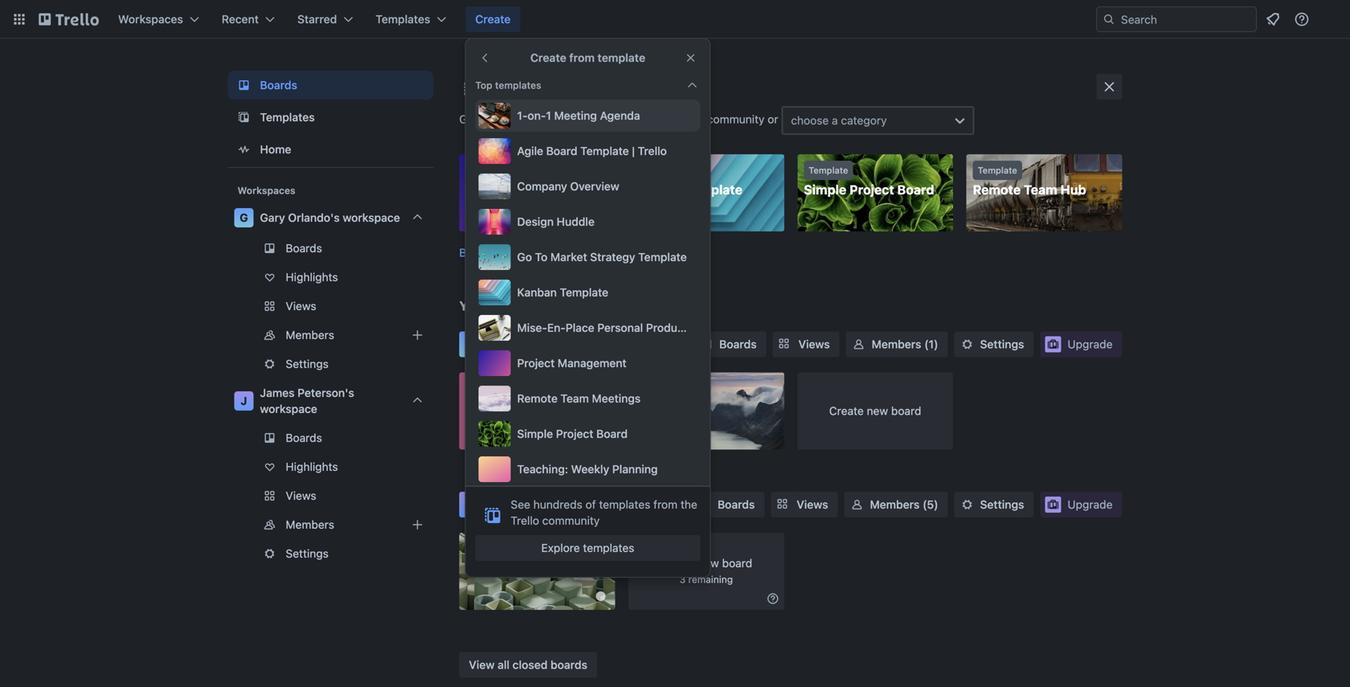 Task type: vqa. For each thing, say whether or not it's contained in the screenshot.
1st Highlights from the bottom of the page
yes



Task type: describe. For each thing, give the bounding box(es) containing it.
create new board 3 remaining
[[660, 557, 752, 585]]

1 horizontal spatial workspaces
[[238, 185, 296, 196]]

kanban template for the kanban template button
[[517, 286, 608, 299]]

on-
[[528, 109, 546, 122]]

0 vertical spatial j
[[241, 394, 247, 408]]

view
[[469, 658, 495, 672]]

teaching: weekly planning
[[517, 463, 658, 476]]

menu containing 1-on-1 meeting agenda
[[475, 100, 752, 485]]

trello down collapse image
[[676, 113, 704, 126]]

create button
[[466, 6, 520, 32]]

from inside see hundreds of templates from the trello community
[[654, 498, 678, 511]]

board for create new board
[[891, 404, 922, 418]]

design
[[517, 215, 554, 228]]

faster
[[513, 113, 543, 126]]

popular
[[526, 80, 582, 99]]

management inside project management button
[[558, 356, 627, 370]]

0 horizontal spatial templates
[[260, 111, 315, 124]]

of
[[586, 498, 596, 511]]

simple project board
[[517, 427, 628, 440]]

board for my trello board
[[526, 379, 562, 395]]

remote team meetings
[[517, 392, 641, 405]]

highlights for peterson's
[[286, 460, 338, 473]]

design huddle
[[517, 215, 595, 228]]

0 horizontal spatial a
[[571, 113, 577, 126]]

(5)
[[923, 498, 938, 511]]

place
[[566, 321, 595, 334]]

your
[[459, 298, 496, 313]]

en-
[[547, 321, 566, 334]]

board image
[[234, 76, 254, 95]]

board for create new board 3 remaining
[[722, 557, 752, 570]]

or
[[768, 113, 778, 126]]

highlights link for peterson's
[[228, 454, 434, 480]]

create new board
[[829, 404, 922, 418]]

new for create new board
[[867, 404, 888, 418]]

add image for james peterson's workspace
[[408, 515, 427, 535]]

management inside the template project management
[[514, 182, 595, 197]]

choose
[[791, 114, 829, 127]]

templates up 1-
[[495, 80, 541, 91]]

strategy
[[590, 250, 635, 264]]

templates button
[[366, 6, 456, 32]]

0 horizontal spatial orlando's
[[288, 211, 340, 224]]

members (5)
[[870, 498, 938, 511]]

1-
[[517, 109, 528, 122]]

virtual
[[466, 540, 508, 555]]

kanban template link
[[628, 154, 784, 231]]

most
[[485, 80, 522, 99]]

return to previous screen image
[[479, 51, 492, 64]]

agile board template | trello button
[[475, 135, 700, 167]]

upgrade button for j
[[1040, 492, 1122, 518]]

mise-
[[517, 321, 547, 334]]

category
[[841, 114, 887, 127]]

home image
[[234, 140, 254, 159]]

0 vertical spatial community
[[707, 113, 765, 126]]

1-on-1 meeting agenda
[[517, 109, 640, 122]]

1 horizontal spatial peterson's
[[536, 496, 603, 512]]

with
[[546, 113, 568, 126]]

sm image for g
[[699, 336, 715, 352]]

trello inside button
[[638, 144, 667, 158]]

template inside the agile board template | trello button
[[580, 144, 629, 158]]

1 vertical spatial j
[[468, 495, 477, 514]]

templates inside dropdown button
[[376, 12, 430, 26]]

simple inside button
[[517, 427, 553, 440]]

workspaces inside "dropdown button"
[[118, 12, 183, 26]]

3
[[680, 574, 686, 585]]

starred
[[297, 12, 337, 26]]

overview
[[570, 180, 619, 193]]

1 horizontal spatial a
[[832, 114, 838, 127]]

my trello board
[[466, 379, 562, 395]]

highlights link for orlando's
[[228, 264, 434, 290]]

0 vertical spatial james peterson's workspace
[[260, 386, 354, 416]]

go to market strategy template
[[517, 250, 687, 264]]

1 vertical spatial james peterson's workspace
[[492, 496, 674, 512]]

full
[[520, 246, 536, 259]]

highlights for orlando's
[[286, 270, 338, 284]]

upgrade for j
[[1068, 498, 1113, 511]]

template remote team hub
[[973, 165, 1086, 197]]

browse
[[459, 246, 497, 259]]

remote inside button
[[517, 392, 558, 405]]

trello inside see hundreds of templates from the trello community
[[511, 514, 539, 527]]

agile board template | trello
[[517, 144, 667, 158]]

remote inside template remote team hub
[[973, 182, 1021, 197]]

1 vertical spatial from
[[629, 113, 653, 126]]

personal
[[597, 321, 643, 334]]

template inside the template project management
[[471, 165, 510, 176]]

team inside template remote team hub
[[1024, 182, 1058, 197]]

collapse image
[[686, 79, 699, 92]]

project inside template simple project board
[[850, 182, 894, 197]]

browse the full template gallery
[[459, 246, 623, 259]]

project management
[[517, 356, 627, 370]]

get
[[459, 113, 478, 126]]

test link
[[628, 373, 784, 450]]

top templates
[[475, 80, 541, 91]]

board inside button
[[596, 427, 628, 440]]

recent
[[222, 12, 259, 26]]

(1)
[[924, 338, 938, 351]]

create for create new board 3 remaining
[[660, 557, 695, 570]]

simple project board button
[[475, 418, 700, 450]]

create for create from template
[[530, 51, 566, 64]]

meetings
[[592, 392, 641, 405]]

simple inside template simple project board
[[804, 182, 847, 197]]

kanban template for kanban template link
[[635, 182, 743, 197]]

trello right my
[[488, 379, 523, 395]]

templates inside see hundreds of templates from the trello community
[[599, 498, 651, 511]]

virtual pet game link
[[459, 533, 615, 610]]

board inside button
[[546, 144, 578, 158]]

1 horizontal spatial g
[[466, 335, 478, 354]]

remaining
[[688, 574, 733, 585]]

get going faster with a template from the trello community or
[[459, 113, 782, 126]]

test
[[635, 379, 659, 395]]

going
[[481, 113, 510, 126]]

board inside template simple project board
[[897, 182, 934, 197]]

productivity
[[646, 321, 710, 334]]

choose a category
[[791, 114, 887, 127]]

templates up agenda in the top left of the page
[[586, 80, 660, 99]]

mise-en-place personal productivity system
[[517, 321, 752, 334]]

agenda
[[600, 109, 640, 122]]

my
[[466, 379, 485, 395]]

teaching:
[[517, 463, 568, 476]]

1 vertical spatial template
[[580, 113, 626, 126]]

boards for j sm icon
[[718, 498, 755, 511]]



Task type: locate. For each thing, give the bounding box(es) containing it.
gary
[[260, 211, 285, 224], [492, 336, 521, 351]]

add image
[[408, 326, 427, 345], [408, 515, 427, 535]]

see hundreds of templates from the trello community
[[511, 498, 698, 527]]

from up the |
[[629, 113, 653, 126]]

game
[[534, 540, 570, 555]]

2 highlights from the top
[[286, 460, 338, 473]]

remote left hub
[[973, 182, 1021, 197]]

0 vertical spatial template
[[598, 51, 646, 64]]

template simple project board
[[804, 165, 934, 197]]

0 vertical spatial kanban
[[635, 182, 682, 197]]

templates down see hundreds of templates from the trello community
[[583, 541, 635, 555]]

0 vertical spatial peterson's
[[298, 386, 354, 399]]

1 horizontal spatial templates
[[376, 12, 430, 26]]

1 vertical spatial templates
[[260, 111, 315, 124]]

community down "hundreds"
[[542, 514, 600, 527]]

0 horizontal spatial j
[[241, 394, 247, 408]]

Search field
[[1116, 7, 1256, 31]]

remote team meetings button
[[475, 383, 700, 415]]

simple up teaching:
[[517, 427, 553, 440]]

highlights
[[286, 270, 338, 284], [286, 460, 338, 473]]

gary orlando's workspace down home link
[[260, 211, 400, 224]]

1 vertical spatial orlando's
[[524, 336, 585, 351]]

1 horizontal spatial kanban
[[635, 182, 682, 197]]

templates right starred popup button
[[376, 12, 430, 26]]

1 vertical spatial gary orlando's workspace
[[492, 336, 656, 351]]

0 horizontal spatial the
[[500, 246, 517, 259]]

0 horizontal spatial gary
[[260, 211, 285, 224]]

1 horizontal spatial james peterson's workspace
[[492, 496, 674, 512]]

meeting
[[554, 109, 597, 122]]

1 vertical spatial kanban template
[[517, 286, 608, 299]]

kanban template down market
[[517, 286, 608, 299]]

agile
[[517, 144, 543, 158]]

sm image
[[699, 336, 715, 352], [697, 497, 713, 513]]

workspaces button
[[109, 6, 209, 32]]

kanban template down the |
[[635, 182, 743, 197]]

0 horizontal spatial from
[[569, 51, 595, 64]]

0 horizontal spatial remote
[[517, 392, 558, 405]]

huddle
[[557, 215, 595, 228]]

1 vertical spatial board
[[897, 182, 934, 197]]

workspaces
[[499, 298, 589, 313]]

browse the full template gallery link
[[459, 246, 623, 259]]

menu
[[475, 100, 752, 485]]

template inside template simple project board
[[809, 165, 848, 176]]

views link
[[228, 293, 434, 319], [773, 332, 840, 357], [228, 483, 434, 509], [771, 492, 838, 518]]

g down home image
[[240, 211, 248, 224]]

peterson's
[[298, 386, 354, 399], [536, 496, 603, 512]]

design huddle button
[[475, 206, 700, 238]]

a
[[571, 113, 577, 126], [832, 114, 838, 127]]

open information menu image
[[1294, 11, 1310, 27]]

0 vertical spatial team
[[1024, 182, 1058, 197]]

to
[[535, 250, 548, 264]]

0 vertical spatial members link
[[228, 322, 434, 348]]

home
[[260, 143, 291, 156]]

upgrade for g
[[1068, 338, 1113, 351]]

1 vertical spatial management
[[558, 356, 627, 370]]

1 horizontal spatial community
[[707, 113, 765, 126]]

1-on-1 meeting agenda button
[[475, 100, 700, 132]]

2 vertical spatial the
[[681, 498, 698, 511]]

0 horizontal spatial kanban
[[517, 286, 557, 299]]

1 vertical spatial remote
[[517, 392, 558, 405]]

kanban template
[[635, 182, 743, 197], [517, 286, 608, 299]]

market
[[551, 250, 587, 264]]

there is new activity on this board. image
[[596, 592, 606, 601]]

kanban for the kanban template button
[[517, 286, 557, 299]]

project left company
[[466, 182, 510, 197]]

orlando's
[[288, 211, 340, 224], [524, 336, 585, 351]]

go to market strategy template button
[[475, 241, 700, 273]]

management up the 'design huddle'
[[514, 182, 595, 197]]

1 horizontal spatial new
[[867, 404, 888, 418]]

templates link
[[228, 103, 434, 132]]

orlando's down home link
[[288, 211, 340, 224]]

primary element
[[0, 0, 1350, 39]]

1 upgrade from the top
[[1068, 338, 1113, 351]]

1 horizontal spatial team
[[1024, 182, 1058, 197]]

upgrade button for g
[[1040, 332, 1122, 357]]

explore templates
[[541, 541, 635, 555]]

templates
[[495, 80, 541, 91], [586, 80, 660, 99], [599, 498, 651, 511], [583, 541, 635, 555]]

kanban for kanban template link
[[635, 182, 682, 197]]

2 horizontal spatial board
[[897, 182, 934, 197]]

mise-en-place personal productivity system button
[[475, 312, 752, 344]]

1 vertical spatial the
[[500, 246, 517, 259]]

0 horizontal spatial board
[[546, 144, 578, 158]]

templates up home
[[260, 111, 315, 124]]

views
[[286, 299, 316, 313], [799, 338, 830, 351], [286, 489, 316, 502], [797, 498, 828, 511]]

0 horizontal spatial peterson's
[[298, 386, 354, 399]]

a right choose on the top of page
[[832, 114, 838, 127]]

0 vertical spatial james
[[260, 386, 295, 399]]

0 horizontal spatial g
[[240, 211, 248, 224]]

1 highlights link from the top
[[228, 264, 434, 290]]

board down project management
[[526, 379, 562, 395]]

team up simple project board
[[561, 392, 589, 405]]

workspaces
[[118, 12, 183, 26], [238, 185, 296, 196]]

0 vertical spatial board
[[546, 144, 578, 158]]

management up remote team meetings button on the bottom
[[558, 356, 627, 370]]

2 members link from the top
[[228, 512, 434, 538]]

remote down project management
[[517, 392, 558, 405]]

go
[[517, 250, 532, 264]]

a right with
[[571, 113, 577, 126]]

1 vertical spatial new
[[698, 557, 719, 570]]

g down your
[[466, 335, 478, 354]]

template inside template remote team hub
[[978, 165, 1017, 176]]

0 notifications image
[[1264, 10, 1283, 29]]

0 vertical spatial simple
[[804, 182, 847, 197]]

0 vertical spatial from
[[569, 51, 595, 64]]

1 vertical spatial peterson's
[[536, 496, 603, 512]]

community left or
[[707, 113, 765, 126]]

sm image down system
[[699, 336, 715, 352]]

the up create new board 3 remaining
[[681, 498, 698, 511]]

0 vertical spatial upgrade button
[[1040, 332, 1122, 357]]

project inside button
[[556, 427, 594, 440]]

starred button
[[288, 6, 363, 32]]

1 horizontal spatial the
[[656, 113, 673, 126]]

orlando's down en-
[[524, 336, 585, 351]]

create for create
[[475, 12, 511, 26]]

view all closed boards
[[469, 658, 588, 672]]

your workspaces
[[459, 298, 589, 313]]

gary down mise-
[[492, 336, 521, 351]]

1 horizontal spatial gary
[[492, 336, 521, 351]]

trello right the |
[[638, 144, 667, 158]]

hundreds
[[534, 498, 583, 511]]

the right agenda in the top left of the page
[[656, 113, 673, 126]]

template project management
[[466, 165, 595, 197]]

2 vertical spatial board
[[596, 427, 628, 440]]

back to home image
[[39, 6, 99, 32]]

project inside the template project management
[[466, 182, 510, 197]]

templates inside 'explore templates' 'link'
[[583, 541, 635, 555]]

project inside button
[[517, 356, 555, 370]]

all
[[498, 658, 510, 672]]

1 highlights from the top
[[286, 270, 338, 284]]

company
[[517, 180, 567, 193]]

members (1)
[[872, 338, 938, 351]]

explore
[[541, 541, 580, 555]]

1 vertical spatial highlights link
[[228, 454, 434, 480]]

0 vertical spatial templates
[[376, 12, 430, 26]]

create for create new board
[[829, 404, 864, 418]]

team inside button
[[561, 392, 589, 405]]

0 horizontal spatial community
[[542, 514, 600, 527]]

trello down see
[[511, 514, 539, 527]]

0 vertical spatial management
[[514, 182, 595, 197]]

switch to… image
[[11, 11, 27, 27]]

from down planning
[[654, 498, 678, 511]]

kanban down the to
[[517, 286, 557, 299]]

the left full
[[500, 246, 517, 259]]

board down members (1)
[[891, 404, 922, 418]]

0 vertical spatial the
[[656, 113, 673, 126]]

0 horizontal spatial team
[[561, 392, 589, 405]]

boards for g's sm icon
[[719, 338, 757, 351]]

1
[[546, 109, 551, 122]]

1 horizontal spatial kanban template
[[635, 182, 743, 197]]

0 vertical spatial gary orlando's workspace
[[260, 211, 400, 224]]

project management button
[[475, 347, 700, 379]]

0 vertical spatial highlights link
[[228, 264, 434, 290]]

|
[[632, 144, 635, 158]]

0 vertical spatial workspaces
[[118, 12, 183, 26]]

close popover image
[[684, 51, 697, 64]]

kanban inside button
[[517, 286, 557, 299]]

the inside see hundreds of templates from the trello community
[[681, 498, 698, 511]]

gary orlando's workspace down place at the top of the page
[[492, 336, 656, 351]]

my trello board link
[[459, 373, 615, 450]]

1 vertical spatial g
[[466, 335, 478, 354]]

from up most popular templates
[[569, 51, 595, 64]]

add image for gary orlando's workspace
[[408, 326, 427, 345]]

community inside see hundreds of templates from the trello community
[[542, 514, 600, 527]]

2 horizontal spatial the
[[681, 498, 698, 511]]

1 horizontal spatial simple
[[804, 182, 847, 197]]

project up my trello board on the bottom of the page
[[517, 356, 555, 370]]

0 horizontal spatial board
[[526, 379, 562, 395]]

peterson's inside james peterson's workspace
[[298, 386, 354, 399]]

create inside create new board 3 remaining
[[660, 557, 695, 570]]

2 vertical spatial template
[[539, 246, 585, 259]]

new up remaining
[[698, 557, 719, 570]]

1 horizontal spatial board
[[722, 557, 752, 570]]

board
[[546, 144, 578, 158], [897, 182, 934, 197], [596, 427, 628, 440]]

1 vertical spatial team
[[561, 392, 589, 405]]

explore templates link
[[475, 535, 700, 561]]

kanban
[[635, 182, 682, 197], [517, 286, 557, 299]]

search image
[[1103, 13, 1116, 26]]

upgrade
[[1068, 338, 1113, 351], [1068, 498, 1113, 511]]

team left hub
[[1024, 182, 1058, 197]]

1 members link from the top
[[228, 322, 434, 348]]

kanban template inside button
[[517, 286, 608, 299]]

boards link
[[228, 71, 434, 100], [228, 236, 434, 261], [694, 332, 766, 357], [228, 425, 434, 451], [692, 492, 765, 518]]

2 highlights link from the top
[[228, 454, 434, 480]]

board inside create new board 3 remaining
[[722, 557, 752, 570]]

weekly
[[571, 463, 609, 476]]

j
[[241, 394, 247, 408], [468, 495, 477, 514]]

0 horizontal spatial gary orlando's workspace
[[260, 211, 400, 224]]

1 horizontal spatial board
[[596, 427, 628, 440]]

1 vertical spatial upgrade
[[1068, 498, 1113, 511]]

1 vertical spatial highlights
[[286, 460, 338, 473]]

templates
[[376, 12, 430, 26], [260, 111, 315, 124]]

kanban down the |
[[635, 182, 682, 197]]

highlights link
[[228, 264, 434, 290], [228, 454, 434, 480]]

the
[[656, 113, 673, 126], [500, 246, 517, 259], [681, 498, 698, 511]]

board up remaining
[[722, 557, 752, 570]]

sm image for j
[[697, 497, 713, 513]]

system
[[713, 321, 752, 334]]

1 vertical spatial gary
[[492, 336, 521, 351]]

view all closed boards button
[[459, 652, 597, 678]]

1 vertical spatial community
[[542, 514, 600, 527]]

1 horizontal spatial j
[[468, 495, 477, 514]]

0 vertical spatial gary
[[260, 211, 285, 224]]

2 horizontal spatial from
[[654, 498, 678, 511]]

1 horizontal spatial remote
[[973, 182, 1021, 197]]

management
[[514, 182, 595, 197], [558, 356, 627, 370]]

members link for peterson's
[[228, 512, 434, 538]]

0 horizontal spatial james
[[260, 386, 295, 399]]

1 vertical spatial upgrade button
[[1040, 492, 1122, 518]]

1 horizontal spatial gary orlando's workspace
[[492, 336, 656, 351]]

gary orlando (garyorlando) image
[[1321, 10, 1341, 29]]

1 vertical spatial board
[[891, 404, 922, 418]]

create from template
[[530, 51, 646, 64]]

virtual pet game
[[466, 540, 570, 555]]

template board image
[[234, 108, 254, 127]]

home link
[[228, 135, 434, 164]]

boards for board icon
[[260, 78, 297, 92]]

0 horizontal spatial workspaces
[[118, 12, 183, 26]]

new inside create new board 3 remaining
[[698, 557, 719, 570]]

company overview button
[[475, 170, 700, 203]]

sm image up create new board 3 remaining
[[697, 497, 713, 513]]

g
[[240, 211, 248, 224], [466, 335, 478, 354]]

sm image
[[851, 336, 867, 352], [959, 336, 975, 352], [849, 497, 865, 513], [959, 497, 975, 513], [765, 591, 781, 607]]

create inside button
[[475, 12, 511, 26]]

1 vertical spatial kanban
[[517, 286, 557, 299]]

planning
[[612, 463, 658, 476]]

1 vertical spatial add image
[[408, 515, 427, 535]]

2 upgrade button from the top
[[1040, 492, 1122, 518]]

project down remote team meetings
[[556, 427, 594, 440]]

1 horizontal spatial orlando's
[[524, 336, 585, 351]]

board inside my trello board link
[[526, 379, 562, 395]]

0 vertical spatial highlights
[[286, 270, 338, 284]]

closed
[[513, 658, 548, 672]]

1 add image from the top
[[408, 326, 427, 345]]

0 horizontal spatial james peterson's workspace
[[260, 386, 354, 416]]

0 vertical spatial sm image
[[699, 336, 715, 352]]

0 horizontal spatial new
[[698, 557, 719, 570]]

gallery
[[588, 246, 623, 259]]

0 vertical spatial new
[[867, 404, 888, 418]]

0 vertical spatial board
[[526, 379, 562, 395]]

members link for orlando's
[[228, 322, 434, 348]]

template inside kanban template link
[[685, 182, 743, 197]]

0 vertical spatial g
[[240, 211, 248, 224]]

1 vertical spatial james
[[492, 496, 532, 512]]

1 vertical spatial members link
[[228, 512, 434, 538]]

new down members (1)
[[867, 404, 888, 418]]

template inside the kanban template button
[[560, 286, 608, 299]]

remote
[[973, 182, 1021, 197], [517, 392, 558, 405]]

community
[[707, 113, 765, 126], [542, 514, 600, 527]]

settings link
[[955, 332, 1034, 357], [228, 351, 434, 377], [955, 492, 1034, 518], [228, 541, 434, 567]]

templates right the of
[[599, 498, 651, 511]]

recent button
[[212, 6, 285, 32]]

new
[[867, 404, 888, 418], [698, 557, 719, 570]]

pet
[[511, 540, 531, 555]]

new for create new board 3 remaining
[[698, 557, 719, 570]]

kanban template button
[[475, 276, 700, 309]]

0 vertical spatial upgrade
[[1068, 338, 1113, 351]]

gary down home
[[260, 211, 285, 224]]

0 vertical spatial add image
[[408, 326, 427, 345]]

1 upgrade button from the top
[[1040, 332, 1122, 357]]

template inside go to market strategy template "button"
[[638, 250, 687, 264]]

2 upgrade from the top
[[1068, 498, 1113, 511]]

project down category on the top right
[[850, 182, 894, 197]]

1 vertical spatial sm image
[[697, 497, 713, 513]]

2 vertical spatial board
[[722, 557, 752, 570]]

2 add image from the top
[[408, 515, 427, 535]]

simple down the choose a category
[[804, 182, 847, 197]]

1 vertical spatial workspaces
[[238, 185, 296, 196]]

0 vertical spatial kanban template
[[635, 182, 743, 197]]

0 horizontal spatial kanban template
[[517, 286, 608, 299]]



